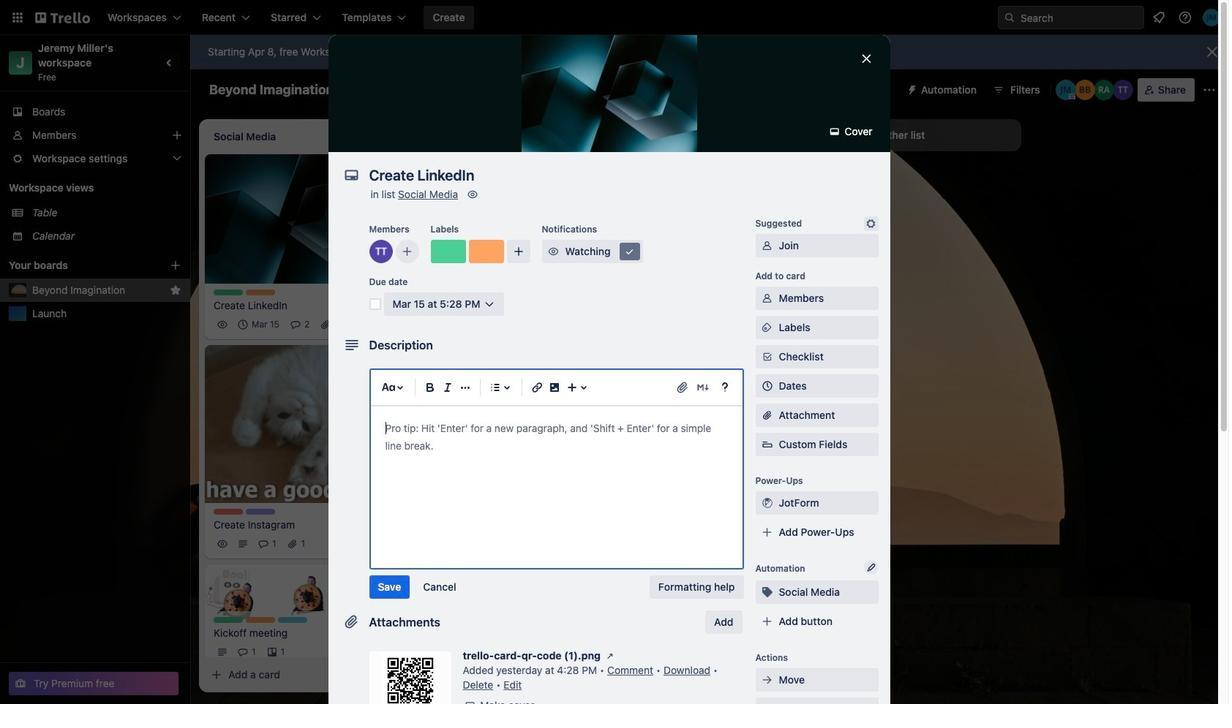 Task type: describe. For each thing, give the bounding box(es) containing it.
color: green, title: none image for the bottom color: orange, title: none image
[[214, 290, 243, 295]]

0 vertical spatial terry turtle (terryturtle) image
[[369, 240, 393, 263]]

2 vertical spatial jeremy miller (jeremymiller198) image
[[361, 536, 378, 553]]

open information menu image
[[1178, 10, 1193, 25]]

view markdown image
[[696, 381, 710, 395]]

color: red, title: none image
[[214, 509, 243, 515]]

your boards with 2 items element
[[9, 257, 148, 274]]

editor toolbar toolbar
[[377, 376, 737, 400]]

0 vertical spatial color: green, title: none image
[[431, 240, 466, 263]]

attach and insert link image
[[675, 381, 690, 395]]

color: green, title: none image for color: orange, title: none icon
[[214, 618, 243, 624]]

edit card image
[[365, 161, 377, 173]]

Main content area, start typing to enter text. text field
[[385, 420, 728, 455]]

back to home image
[[35, 6, 90, 29]]

lists image
[[486, 379, 504, 397]]

1 horizontal spatial color: orange, title: none image
[[469, 240, 504, 263]]

text styles image
[[379, 379, 397, 397]]

customize views image
[[566, 83, 580, 97]]

Board name text field
[[202, 78, 341, 102]]

1 vertical spatial jeremy miller (jeremymiller198) image
[[556, 342, 574, 360]]

color: sky, title: "sparkling" element
[[278, 618, 307, 624]]

add board image
[[170, 260, 181, 272]]

0 notifications image
[[1150, 9, 1168, 26]]

color: bold red, title: "thoughts" element
[[422, 377, 451, 383]]

0 vertical spatial jeremy miller (jeremymiller198) image
[[1203, 9, 1221, 26]]

1 vertical spatial terry turtle (terryturtle) image
[[361, 316, 378, 333]]

1 horizontal spatial create from template… image
[[790, 396, 802, 408]]

link image
[[528, 379, 546, 397]]



Task type: vqa. For each thing, say whether or not it's contained in the screenshot.
bottommost Color: orange, title: none image
yes



Task type: locate. For each thing, give the bounding box(es) containing it.
sm image
[[828, 124, 842, 139], [864, 217, 879, 231], [546, 244, 561, 259], [760, 496, 775, 511], [760, 585, 775, 600], [603, 649, 618, 664], [760, 673, 775, 688]]

1 horizontal spatial jeremy miller (jeremymiller198) image
[[556, 342, 574, 360]]

0 horizontal spatial color: orange, title: none image
[[246, 290, 275, 295]]

color: orange, title: none image
[[246, 618, 275, 624]]

italic ⌘i image
[[439, 379, 456, 397]]

color: green, title: none image left color: orange, title: none icon
[[214, 618, 243, 624]]

Search field
[[1016, 7, 1144, 29]]

primary element
[[0, 0, 1229, 35]]

2 vertical spatial terry turtle (terryturtle) image
[[361, 644, 378, 662]]

terry turtle (terryturtle) image down the mark due date as complete checkbox
[[361, 316, 378, 333]]

more formatting image
[[456, 379, 474, 397]]

2 vertical spatial color: green, title: none image
[[214, 618, 243, 624]]

1 horizontal spatial terry turtle (terryturtle) image
[[361, 644, 378, 662]]

2 vertical spatial terry turtle (terryturtle) image
[[536, 342, 553, 360]]

terry turtle (terryturtle) image left add members to card icon
[[369, 240, 393, 263]]

ruby anderson (rubyanderson7) image
[[1094, 80, 1114, 100]]

1 vertical spatial terry turtle (terryturtle) image
[[340, 536, 358, 553]]

color: green, title: none image right starred icon
[[214, 290, 243, 295]]

color: green, title: none image
[[431, 240, 466, 263], [214, 290, 243, 295], [214, 618, 243, 624]]

starred icon image
[[170, 285, 181, 296]]

jeremy miller (jeremymiller198) image
[[1056, 80, 1076, 100]]

0 horizontal spatial jeremy miller (jeremymiller198) image
[[361, 536, 378, 553]]

2 horizontal spatial terry turtle (terryturtle) image
[[1113, 80, 1133, 100]]

color: orange, title: none image
[[469, 240, 504, 263], [246, 290, 275, 295]]

open help dialog image
[[716, 379, 734, 397]]

image image
[[546, 379, 563, 397]]

0 vertical spatial color: orange, title: none image
[[469, 240, 504, 263]]

1 vertical spatial color: green, title: none image
[[214, 290, 243, 295]]

terry turtle (terryturtle) image up link icon
[[536, 342, 553, 360]]

terry turtle (terryturtle) image
[[369, 240, 393, 263], [361, 316, 378, 333], [536, 342, 553, 360]]

color: purple, title: none image
[[246, 509, 275, 515]]

ruby anderson (rubyanderson7) image
[[577, 342, 594, 360]]

None checkbox
[[442, 301, 519, 319]]

None checkbox
[[234, 316, 284, 333]]

create from template… image
[[790, 396, 802, 408], [375, 670, 386, 681]]

0 vertical spatial terry turtle (terryturtle) image
[[1113, 80, 1133, 100]]

0 horizontal spatial terry turtle (terryturtle) image
[[340, 536, 358, 553]]

search image
[[1004, 12, 1016, 23]]

0 horizontal spatial create from template… image
[[375, 670, 386, 681]]

color: green, title: none image right add members to card icon
[[431, 240, 466, 263]]

terry turtle (terryturtle) image
[[1113, 80, 1133, 100], [340, 536, 358, 553], [361, 644, 378, 662]]

None text field
[[362, 162, 845, 189]]

0 vertical spatial create from template… image
[[790, 396, 802, 408]]

bob builder (bobbuilder40) image
[[1075, 80, 1095, 100]]

add members to card image
[[401, 244, 413, 259]]

show menu image
[[1202, 83, 1217, 97]]

1 vertical spatial color: orange, title: none image
[[246, 290, 275, 295]]

jeremy miller (jeremymiller198) image
[[1203, 9, 1221, 26], [556, 342, 574, 360], [361, 536, 378, 553]]

2 horizontal spatial jeremy miller (jeremymiller198) image
[[1203, 9, 1221, 26]]

sm image
[[901, 78, 921, 99], [465, 187, 480, 202], [760, 239, 775, 253], [622, 244, 637, 259], [760, 291, 775, 306], [760, 321, 775, 335], [463, 699, 478, 705]]

1 vertical spatial create from template… image
[[375, 670, 386, 681]]

bold ⌘b image
[[421, 379, 439, 397]]

Mark due date as complete checkbox
[[369, 299, 381, 310]]



